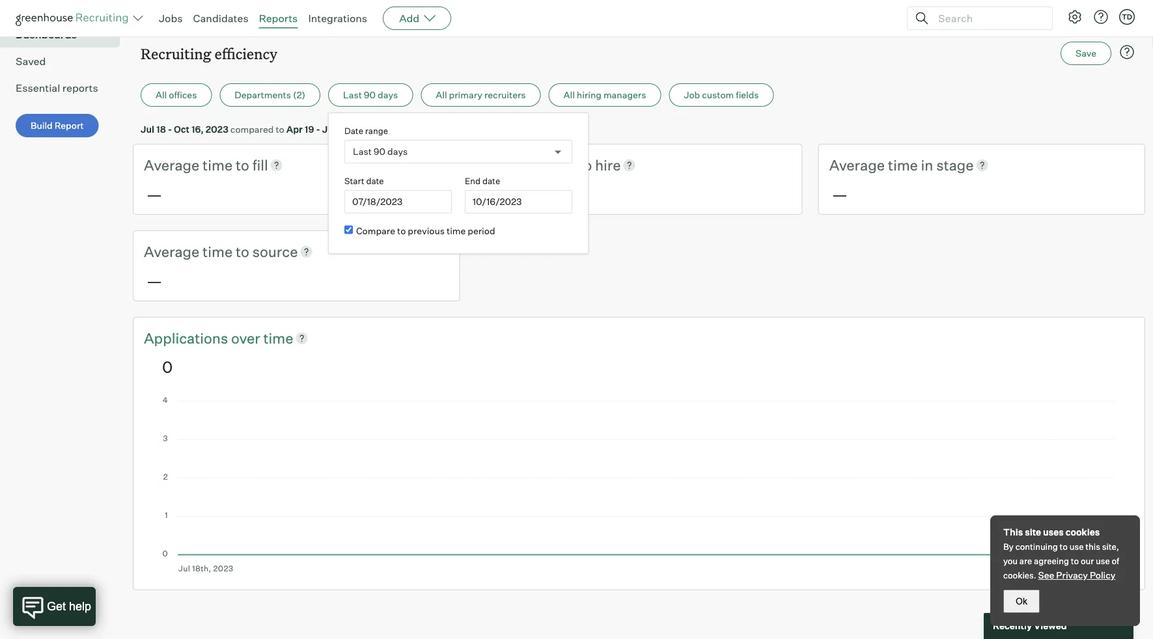 Task type: vqa. For each thing, say whether or not it's contained in the screenshot.


Task type: locate. For each thing, give the bounding box(es) containing it.
date for end date
[[483, 176, 500, 186]]

efficiency
[[326, 4, 373, 17], [215, 44, 278, 63]]

all for all hiring managers
[[564, 90, 575, 101]]

all primary recruiters
[[436, 90, 526, 101]]

td button
[[1120, 9, 1136, 25]]

last 90 days button
[[328, 84, 413, 107]]

hiring
[[196, 4, 225, 17], [577, 90, 602, 101]]

hiring inside all hiring managers "button"
[[577, 90, 602, 101]]

job
[[684, 90, 701, 101]]

date right end
[[483, 176, 500, 186]]

1 vertical spatial hiring
[[577, 90, 602, 101]]

1 - from the left
[[168, 124, 172, 135]]

reports
[[62, 82, 98, 95]]

1 horizontal spatial 2023
[[351, 124, 374, 135]]

hiring inside offers and hiring "button"
[[196, 4, 225, 17]]

date
[[345, 126, 364, 136]]

0 vertical spatial 90
[[364, 90, 376, 101]]

continuing
[[1016, 542, 1059, 553]]

1 horizontal spatial all
[[436, 90, 447, 101]]

are
[[1020, 556, 1033, 567]]

1 horizontal spatial date
[[483, 176, 500, 186]]

essential reports link
[[16, 81, 115, 96]]

start
[[345, 176, 365, 186]]

site
[[1026, 527, 1042, 539]]

days down the range
[[388, 146, 408, 158]]

90 up date range
[[364, 90, 376, 101]]

over
[[231, 330, 260, 347]]

1 horizontal spatial recruiting
[[273, 4, 324, 17]]

to left fill
[[236, 157, 249, 174]]

managers
[[604, 90, 647, 101]]

0 horizontal spatial recruiting
[[141, 44, 211, 63]]

time right "over"
[[264, 330, 294, 347]]

over link
[[231, 329, 264, 349]]

tab list
[[141, 0, 1138, 24]]

— for fill
[[147, 185, 162, 205]]

time
[[203, 157, 233, 174], [546, 157, 576, 174], [889, 157, 919, 174], [447, 226, 466, 237], [203, 243, 233, 261], [264, 330, 294, 347]]

(2)
[[293, 90, 306, 101]]

— for stage
[[832, 185, 848, 205]]

0 horizontal spatial 2023
[[206, 124, 229, 135]]

and
[[176, 4, 194, 17]]

time left hire
[[546, 157, 576, 174]]

days
[[378, 90, 398, 101], [388, 146, 408, 158]]

0 horizontal spatial jul
[[141, 124, 154, 135]]

1 horizontal spatial hiring
[[577, 90, 602, 101]]

1 vertical spatial 90
[[374, 146, 386, 158]]

1 vertical spatial recruiting
[[141, 44, 211, 63]]

Compare to previous time period checkbox
[[345, 226, 353, 235]]

add
[[399, 12, 420, 25]]

saved link
[[16, 54, 115, 70]]

use left of
[[1097, 556, 1111, 567]]

to left apr
[[276, 124, 285, 135]]

tab list containing offers and hiring
[[141, 0, 1138, 24]]

1 vertical spatial last 90 days
[[353, 146, 408, 158]]

all offices
[[156, 90, 197, 101]]

integrations link
[[308, 12, 368, 25]]

19
[[305, 124, 314, 135]]

0 vertical spatial hiring
[[196, 4, 225, 17]]

all inside all hiring managers "button"
[[564, 90, 575, 101]]

17,
[[338, 124, 349, 135]]

ok
[[1016, 597, 1028, 607]]

0 horizontal spatial efficiency
[[215, 44, 278, 63]]

last 90 days down the range
[[353, 146, 408, 158]]

— for hire
[[490, 185, 505, 205]]

all inside all offices button
[[156, 90, 167, 101]]

site,
[[1103, 542, 1120, 553]]

0 horizontal spatial date
[[366, 176, 384, 186]]

time left source
[[203, 243, 233, 261]]

jul left 18 on the left top of the page
[[141, 124, 154, 135]]

build report
[[31, 120, 84, 132]]

0 horizontal spatial use
[[1070, 542, 1084, 553]]

overview
[[16, 2, 61, 15]]

2 2023 from the left
[[351, 124, 374, 135]]

90 down the range
[[374, 146, 386, 158]]

dashboards link
[[16, 27, 115, 43]]

integrations
[[308, 12, 368, 25]]

use down cookies
[[1070, 542, 1084, 553]]

fields
[[736, 90, 759, 101]]

last down date range
[[353, 146, 372, 158]]

build report button
[[16, 114, 99, 138]]

2023 right 16,
[[206, 124, 229, 135]]

days inside last 90 days button
[[378, 90, 398, 101]]

faq image
[[1120, 45, 1136, 60]]

all for all primary recruiters
[[436, 90, 447, 101]]

all left primary
[[436, 90, 447, 101]]

efficiency down candidates link
[[215, 44, 278, 63]]

offers
[[144, 4, 173, 17]]

efficiency left add
[[326, 4, 373, 17]]

1 date from the left
[[366, 176, 384, 186]]

average for hire
[[487, 157, 543, 174]]

—
[[147, 185, 162, 205], [490, 185, 505, 205], [832, 185, 848, 205], [147, 272, 162, 291]]

Search text field
[[936, 9, 1041, 28]]

0
[[162, 358, 173, 378]]

1 horizontal spatial efficiency
[[326, 4, 373, 17]]

in
[[922, 157, 934, 174]]

last 90 days up date range
[[343, 90, 398, 101]]

xychart image
[[162, 398, 1117, 574]]

dashboards
[[16, 28, 77, 42]]

1 vertical spatial efficiency
[[215, 44, 278, 63]]

to left source
[[236, 243, 249, 261]]

time for source
[[203, 243, 233, 261]]

average for source
[[144, 243, 200, 261]]

0 vertical spatial last
[[343, 90, 362, 101]]

3 all from the left
[[564, 90, 575, 101]]

see privacy policy link
[[1039, 570, 1116, 582]]

last 90 days inside button
[[343, 90, 398, 101]]

0 vertical spatial recruiting efficiency
[[273, 4, 373, 17]]

hiring left managers
[[577, 90, 602, 101]]

time left in
[[889, 157, 919, 174]]

0 horizontal spatial -
[[168, 124, 172, 135]]

- right 18 on the left top of the page
[[168, 124, 172, 135]]

reports link
[[259, 12, 298, 25]]

average
[[144, 157, 200, 174], [487, 157, 543, 174], [830, 157, 885, 174], [144, 243, 200, 261]]

2 date from the left
[[483, 176, 500, 186]]

1 horizontal spatial jul
[[322, 124, 336, 135]]

0 horizontal spatial hiring
[[196, 4, 225, 17]]

time down 16,
[[203, 157, 233, 174]]

90 inside button
[[364, 90, 376, 101]]

to left hire
[[579, 157, 592, 174]]

recruiting efficiency
[[273, 4, 373, 17], [141, 44, 278, 63]]

1 all from the left
[[156, 90, 167, 101]]

0 vertical spatial recruiting
[[273, 4, 324, 17]]

10/16/2023
[[473, 197, 522, 208]]

- right 19
[[316, 124, 320, 135]]

2 - from the left
[[316, 124, 320, 135]]

2023
[[206, 124, 229, 135], [351, 124, 374, 135]]

2 all from the left
[[436, 90, 447, 101]]

2023 right 17,
[[351, 124, 374, 135]]

to left previous
[[397, 226, 406, 237]]

cookies
[[1066, 527, 1101, 539]]

add button
[[383, 7, 452, 30]]

departments
[[235, 90, 291, 101]]

2 horizontal spatial all
[[564, 90, 575, 101]]

recruiters
[[485, 90, 526, 101]]

see privacy policy
[[1039, 570, 1116, 582]]

0 vertical spatial efficiency
[[326, 4, 373, 17]]

1 2023 from the left
[[206, 124, 229, 135]]

last inside last 90 days button
[[343, 90, 362, 101]]

all for all offices
[[156, 90, 167, 101]]

privacy
[[1057, 570, 1089, 582]]

all left managers
[[564, 90, 575, 101]]

days up the range
[[378, 90, 398, 101]]

compare
[[356, 226, 395, 237]]

period
[[468, 226, 496, 237]]

all left offices
[[156, 90, 167, 101]]

-
[[168, 124, 172, 135], [316, 124, 320, 135]]

greenhouse recruiting image
[[16, 10, 133, 26]]

hire
[[596, 157, 621, 174]]

0 vertical spatial last 90 days
[[343, 90, 398, 101]]

1 horizontal spatial -
[[316, 124, 320, 135]]

compared
[[231, 124, 274, 135]]

all inside 'all primary recruiters' button
[[436, 90, 447, 101]]

primary
[[449, 90, 483, 101]]

0 horizontal spatial all
[[156, 90, 167, 101]]

offices
[[169, 90, 197, 101]]

jul
[[141, 124, 154, 135], [322, 124, 336, 135]]

jul left 17,
[[322, 124, 336, 135]]

hiring right the and
[[196, 4, 225, 17]]

— for source
[[147, 272, 162, 291]]

job custom fields button
[[669, 84, 774, 107]]

this
[[1086, 542, 1101, 553]]

use
[[1070, 542, 1084, 553], [1097, 556, 1111, 567]]

end
[[465, 176, 481, 186]]

0 vertical spatial days
[[378, 90, 398, 101]]

recruiting
[[273, 4, 324, 17], [141, 44, 211, 63]]

1 vertical spatial use
[[1097, 556, 1111, 567]]

date right start
[[366, 176, 384, 186]]

configure image
[[1068, 9, 1084, 25]]

average time to for source
[[144, 243, 253, 261]]

last up 17,
[[343, 90, 362, 101]]



Task type: describe. For each thing, give the bounding box(es) containing it.
1 jul from the left
[[141, 124, 154, 135]]

offers and hiring button
[[141, 0, 228, 24]]

time for hire
[[546, 157, 576, 174]]

by
[[1004, 542, 1014, 553]]

saved
[[16, 55, 46, 68]]

candidates link
[[193, 12, 249, 25]]

average time to for fill
[[144, 157, 253, 174]]

2 jul from the left
[[322, 124, 336, 135]]

stage
[[937, 157, 974, 174]]

see
[[1039, 570, 1055, 582]]

fill
[[253, 157, 268, 174]]

candidates
[[193, 12, 249, 25]]

start date
[[345, 176, 384, 186]]

our
[[1082, 556, 1095, 567]]

jobs
[[159, 12, 183, 25]]

jobs link
[[159, 12, 183, 25]]

recently
[[994, 621, 1033, 632]]

1 vertical spatial last
[[353, 146, 372, 158]]

agreeing
[[1035, 556, 1070, 567]]

this site uses cookies
[[1004, 527, 1101, 539]]

oct
[[174, 124, 190, 135]]

date for start date
[[366, 176, 384, 186]]

1 vertical spatial days
[[388, 146, 408, 158]]

this
[[1004, 527, 1024, 539]]

report
[[55, 120, 84, 132]]

essential
[[16, 82, 60, 95]]

source
[[253, 243, 298, 261]]

18
[[156, 124, 166, 135]]

recruiting efficiency inside button
[[273, 4, 373, 17]]

average time to for hire
[[487, 157, 596, 174]]

1 vertical spatial recruiting efficiency
[[141, 44, 278, 63]]

viewed
[[1035, 621, 1068, 632]]

time for fill
[[203, 157, 233, 174]]

recently viewed
[[994, 621, 1068, 632]]

td button
[[1117, 7, 1138, 27]]

to down uses
[[1060, 542, 1069, 553]]

recruiting efficiency button
[[270, 0, 376, 24]]

average time in
[[830, 157, 937, 174]]

apr
[[287, 124, 303, 135]]

uses
[[1044, 527, 1064, 539]]

sourcing button
[[418, 0, 468, 24]]

recruiting inside button
[[273, 4, 324, 17]]

sourcing
[[421, 4, 465, 17]]

departments (2)
[[235, 90, 306, 101]]

cookies.
[[1004, 571, 1037, 581]]

previous
[[408, 226, 445, 237]]

time link
[[264, 329, 294, 349]]

efficiency inside "recruiting efficiency" button
[[326, 4, 373, 17]]

by continuing to use this site, you are agreeing to our use of cookies.
[[1004, 542, 1120, 581]]

custom
[[702, 90, 734, 101]]

build
[[31, 120, 53, 132]]

essential reports
[[16, 82, 98, 95]]

time for stage
[[889, 157, 919, 174]]

save button
[[1061, 42, 1112, 66]]

time left the period
[[447, 226, 466, 237]]

16,
[[192, 124, 204, 135]]

ok button
[[1004, 590, 1041, 614]]

all hiring managers
[[564, 90, 647, 101]]

all primary recruiters button
[[421, 84, 541, 107]]

applications over
[[144, 330, 264, 347]]

date range
[[345, 126, 388, 136]]

departments (2) button
[[220, 84, 321, 107]]

average for stage
[[830, 157, 885, 174]]

1 horizontal spatial use
[[1097, 556, 1111, 567]]

to left our
[[1072, 556, 1080, 567]]

reports
[[259, 12, 298, 25]]

compare to previous time period
[[356, 226, 496, 237]]

0 vertical spatial use
[[1070, 542, 1084, 553]]

all hiring managers button
[[549, 84, 662, 107]]

range
[[365, 126, 388, 136]]

07/18/2023
[[352, 197, 403, 208]]

applications
[[144, 330, 228, 347]]

of
[[1112, 556, 1120, 567]]

save
[[1076, 48, 1097, 59]]

all offices button
[[141, 84, 212, 107]]

overview link
[[16, 0, 115, 16]]

average for fill
[[144, 157, 200, 174]]

td
[[1123, 12, 1133, 21]]

offers and hiring
[[144, 4, 225, 17]]

job custom fields
[[684, 90, 759, 101]]



